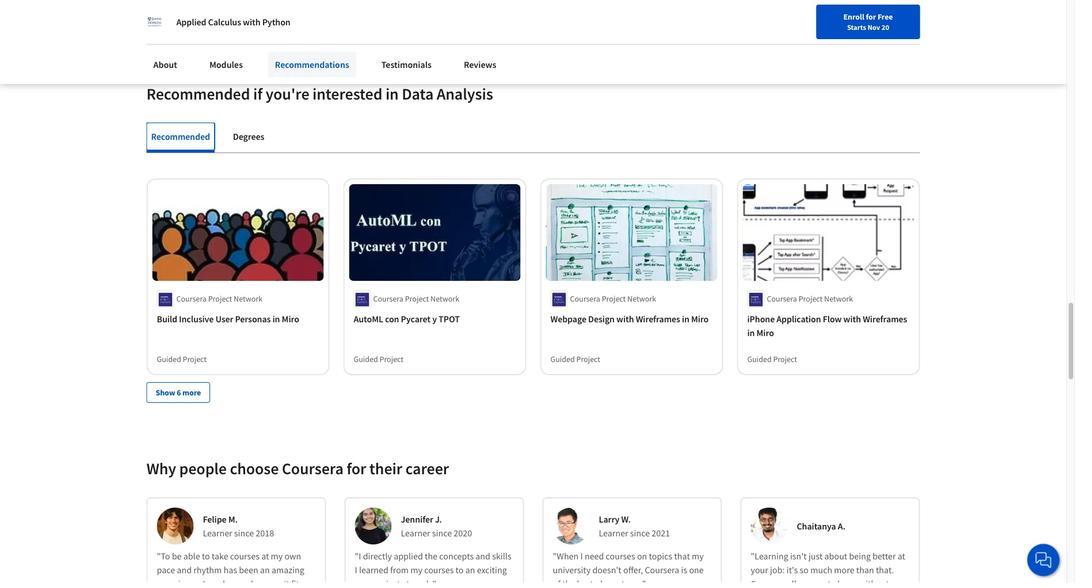 Task type: describe. For each thing, give the bounding box(es) containing it.
more inside button
[[183, 388, 201, 398]]

amazing
[[272, 565, 305, 576]]

reviews link
[[457, 52, 504, 77]]

with inside iphone application flow with wireframes in miro
[[844, 313, 862, 325]]

concepts
[[440, 551, 474, 562]]

in for wireframes
[[682, 313, 690, 325]]

why
[[147, 459, 176, 479]]

to inside "i directly applied the concepts and skills i learned from my courses to an exciting new project at work."
[[456, 565, 464, 576]]

new
[[781, 36, 796, 47]]

their
[[370, 459, 403, 479]]

go."
[[632, 578, 646, 583]]

project up show 6 more on the left
[[183, 354, 207, 365]]

my inside "i directly applied the concepts and skills i learned from my courses to an exciting new project at work."
[[411, 565, 423, 576]]

find your new career
[[747, 36, 820, 47]]

with for design
[[617, 313, 634, 325]]

testimonials link
[[375, 52, 439, 77]]

build inclusive user personas in miro
[[157, 313, 299, 325]]

starts
[[848, 22, 867, 32]]

recommended if you're interested in data analysis
[[147, 84, 493, 104]]

can
[[207, 578, 221, 583]]

you're
[[266, 84, 310, 104]]

con
[[385, 313, 399, 325]]

6
[[177, 388, 181, 398]]

for inside enroll for free starts nov 20
[[866, 12, 877, 22]]

offer,
[[624, 565, 643, 576]]

0 horizontal spatial for
[[347, 459, 366, 479]]

courses inside "i directly applied the concepts and skills i learned from my courses to an exciting new project at work."
[[425, 565, 454, 576]]

able
[[184, 551, 200, 562]]

"to
[[157, 551, 170, 562]]

my for at
[[271, 551, 283, 562]]

larry w. learner since 2021
[[599, 514, 670, 539]]

user
[[216, 313, 233, 325]]

guided for webpage design with wireframes in miro
[[551, 354, 575, 365]]

in inside iphone application flow with wireframes in miro
[[748, 327, 755, 339]]

guided project for iphone
[[748, 354, 798, 365]]

enroll for free starts nov 20
[[844, 12, 893, 32]]

2020
[[454, 528, 472, 539]]

iphone application flow with wireframes in miro
[[748, 313, 908, 339]]

recommended for recommended
[[151, 131, 210, 143]]

recommendation tabs tab list
[[147, 123, 921, 153]]

take
[[212, 551, 228, 562]]

banner navigation
[[9, 0, 324, 32]]

a.
[[838, 521, 846, 532]]

m.
[[228, 514, 238, 525]]

analysis
[[437, 84, 493, 104]]

best
[[577, 578, 594, 583]]

topics
[[649, 551, 673, 562]]

it
[[284, 578, 290, 583]]

applied
[[177, 16, 206, 28]]

show notifications image
[[912, 37, 925, 51]]

miro for build inclusive user personas in miro
[[282, 313, 299, 325]]

degrees button
[[229, 123, 269, 151]]

that
[[675, 551, 690, 562]]

network for personas
[[234, 294, 263, 304]]

recommended for recommended if you're interested in data analysis
[[147, 84, 250, 104]]

and inside "i directly applied the concepts and skills i learned from my courses to an exciting new project at work."
[[476, 551, 491, 562]]

2021
[[652, 528, 670, 539]]

choose
[[230, 459, 279, 479]]

in for personas
[[273, 313, 280, 325]]

of
[[553, 578, 561, 583]]

iphone application flow with wireframes in miro link
[[748, 312, 910, 340]]

learn for has
[[223, 578, 243, 583]]

if
[[253, 84, 263, 104]]

network for with
[[825, 294, 853, 304]]

degrees
[[233, 131, 265, 143]]

me
[[814, 578, 826, 583]]

guided project for automl
[[354, 354, 404, 365]]

guided project for webpage
[[551, 354, 601, 365]]

"i
[[355, 551, 361, 562]]

why people choose coursera for their career
[[147, 459, 449, 479]]

w.
[[622, 514, 631, 525]]

more inside ""learning isn't just about being better at your job: it's so much more than that. coursera allows me to learn witho"
[[835, 565, 855, 576]]

doesn't
[[593, 565, 622, 576]]

automl con pycaret y tpot link
[[354, 312, 516, 326]]

show 6 more
[[156, 388, 201, 398]]

info about module content element
[[168, 0, 635, 30]]

reviews
[[464, 59, 497, 70]]

wireframes inside iphone application flow with wireframes in miro
[[863, 313, 908, 325]]

been
[[239, 565, 258, 576]]

applied calculus with python
[[177, 16, 291, 28]]

about
[[825, 551, 848, 562]]

project down the con
[[380, 354, 404, 365]]

wireframes inside webpage design with wireframes in miro "link"
[[636, 313, 681, 325]]

miro inside iphone application flow with wireframes in miro
[[757, 327, 774, 339]]

coursera inside "when i need courses on topics that my university doesn't offer, coursera is one of the best places to go."
[[645, 565, 680, 576]]

learner for felipe
[[203, 528, 232, 539]]

english
[[846, 36, 874, 48]]

j.
[[435, 514, 442, 525]]

application
[[777, 313, 822, 325]]

in for interested
[[386, 84, 399, 104]]

than
[[857, 565, 875, 576]]

project
[[373, 578, 400, 583]]

data
[[402, 84, 434, 104]]

recommendations
[[275, 59, 349, 70]]

"i directly applied the concepts and skills i learned from my courses to an exciting new project at work."
[[355, 551, 512, 583]]

guided for automl con pycaret y tpot
[[354, 354, 378, 365]]

automl con pycaret y tpot
[[354, 313, 460, 325]]

guided for iphone application flow with wireframes in miro
[[748, 354, 772, 365]]

learned
[[359, 565, 389, 576]]

"when
[[553, 551, 579, 562]]



Task type: locate. For each thing, give the bounding box(es) containing it.
1 wireframes from the left
[[636, 313, 681, 325]]

skills
[[492, 551, 512, 562]]

1 horizontal spatial for
[[866, 12, 877, 22]]

pace
[[157, 565, 175, 576]]

about link
[[147, 52, 184, 77]]

2 horizontal spatial learner
[[599, 528, 629, 539]]

guided project for build
[[157, 354, 207, 365]]

the inside "when i need courses on topics that my university doesn't offer, coursera is one of the best places to go."
[[563, 578, 575, 583]]

to inside ""learning isn't just about being better at your job: it's so much more than that. coursera allows me to learn witho"
[[828, 578, 836, 583]]

universities
[[183, 6, 230, 17]]

2 wireframes from the left
[[863, 313, 908, 325]]

network up the tpot at the bottom left of the page
[[431, 294, 460, 304]]

coursera project network up design
[[570, 294, 657, 304]]

learner inside jennifer j. learner since 2020
[[401, 528, 431, 539]]

project up application
[[799, 294, 823, 304]]

1 guided from the left
[[157, 354, 181, 365]]

1 learner from the left
[[203, 528, 232, 539]]

being
[[850, 551, 871, 562]]

university
[[553, 565, 591, 576]]

0 vertical spatial the
[[425, 551, 438, 562]]

pycaret
[[401, 313, 431, 325]]

coursera project network up user
[[177, 294, 263, 304]]

1 vertical spatial for
[[347, 459, 366, 479]]

since for j.
[[432, 528, 452, 539]]

1 horizontal spatial learner
[[401, 528, 431, 539]]

an down the concepts
[[466, 565, 475, 576]]

coursera inside ""learning isn't just about being better at your job: it's so much more than that. coursera allows me to learn witho"
[[751, 578, 786, 583]]

at down from
[[402, 578, 410, 583]]

show
[[156, 388, 175, 398]]

at for better
[[898, 551, 906, 562]]

network for wireframes
[[628, 294, 657, 304]]

in
[[386, 84, 399, 104], [273, 313, 280, 325], [682, 313, 690, 325], [748, 327, 755, 339]]

1 vertical spatial more
[[835, 565, 855, 576]]

guided down automl
[[354, 354, 378, 365]]

universities link
[[166, 0, 235, 23]]

build
[[157, 313, 177, 325]]

applied
[[394, 551, 423, 562]]

i inside "when i need courses on topics that my university doesn't offer, coursera is one of the best places to go."
[[581, 551, 583, 562]]

None search field
[[164, 30, 441, 53]]

with left python
[[243, 16, 261, 28]]

jennifer j. learner since 2020
[[401, 514, 472, 539]]

guided down webpage
[[551, 354, 575, 365]]

0 horizontal spatial more
[[183, 388, 201, 398]]

1 vertical spatial and
[[177, 565, 192, 576]]

the inside "i directly applied the concepts and skills i learned from my courses to an exciting new project at work."
[[425, 551, 438, 562]]

0 horizontal spatial with
[[243, 16, 261, 28]]

miro inside build inclusive user personas in miro link
[[282, 313, 299, 325]]

2 an from the left
[[466, 565, 475, 576]]

more down the about
[[835, 565, 855, 576]]

2 guided project from the left
[[354, 354, 404, 365]]

in inside build inclusive user personas in miro link
[[273, 313, 280, 325]]

2 vertical spatial i
[[203, 578, 205, 583]]

i left "need" on the bottom right of the page
[[581, 551, 583, 562]]

wireframes right flow
[[863, 313, 908, 325]]

with inside "link"
[[617, 313, 634, 325]]

coursera project network for user
[[177, 294, 263, 304]]

courses
[[230, 551, 260, 562], [606, 551, 636, 562], [425, 565, 454, 576]]

i left "can"
[[203, 578, 205, 583]]

and
[[476, 551, 491, 562], [177, 565, 192, 576]]

y
[[433, 313, 437, 325]]

learn inside "to be able to take courses at my own pace and rhythm has been an amazing experience. i can learn whenever it fi
[[223, 578, 243, 583]]

build inclusive user personas in miro link
[[157, 312, 319, 326]]

johns hopkins university image
[[147, 14, 163, 30]]

show 6 more button
[[147, 383, 210, 403]]

network up personas
[[234, 294, 263, 304]]

enroll
[[844, 12, 865, 22]]

project
[[208, 294, 232, 304], [405, 294, 429, 304], [602, 294, 626, 304], [799, 294, 823, 304], [183, 354, 207, 365], [380, 354, 404, 365], [577, 354, 601, 365], [774, 354, 798, 365]]

exciting
[[477, 565, 507, 576]]

your inside ""learning isn't just about being better at your job: it's so much more than that. coursera allows me to learn witho"
[[751, 565, 769, 576]]

0 horizontal spatial learner
[[203, 528, 232, 539]]

miro
[[282, 313, 299, 325], [692, 313, 709, 325], [757, 327, 774, 339]]

to right me
[[828, 578, 836, 583]]

3 guided project from the left
[[551, 354, 601, 365]]

0 vertical spatial and
[[476, 551, 491, 562]]

modules
[[210, 59, 243, 70]]

experience.
[[157, 578, 201, 583]]

one
[[690, 565, 704, 576]]

2 learner from the left
[[401, 528, 431, 539]]

inclusive
[[179, 313, 214, 325]]

1 horizontal spatial at
[[402, 578, 410, 583]]

learner for jennifer
[[401, 528, 431, 539]]

3 network from the left
[[628, 294, 657, 304]]

"when i need courses on topics that my university doesn't offer, coursera is one of the best places to go."
[[553, 551, 704, 583]]

places
[[596, 578, 620, 583]]

with right design
[[617, 313, 634, 325]]

2 horizontal spatial with
[[844, 313, 862, 325]]

at inside ""learning isn't just about being better at your job: it's so much more than that. coursera allows me to learn witho"
[[898, 551, 906, 562]]

directly
[[363, 551, 392, 562]]

to
[[202, 551, 210, 562], [456, 565, 464, 576], [622, 578, 630, 583], [828, 578, 836, 583]]

project up user
[[208, 294, 232, 304]]

1 coursera project network from the left
[[177, 294, 263, 304]]

1 horizontal spatial miro
[[692, 313, 709, 325]]

i up the new
[[355, 565, 357, 576]]

larry
[[599, 514, 620, 525]]

so
[[800, 565, 809, 576]]

2 guided from the left
[[354, 354, 378, 365]]

guided project up 6
[[157, 354, 207, 365]]

4 network from the left
[[825, 294, 853, 304]]

0 horizontal spatial my
[[271, 551, 283, 562]]

guided
[[157, 354, 181, 365], [354, 354, 378, 365], [551, 354, 575, 365], [748, 354, 772, 365]]

learner inside felipe m. learner since 2018
[[203, 528, 232, 539]]

2 coursera project network from the left
[[373, 294, 460, 304]]

learn down than
[[838, 578, 858, 583]]

your down "learning
[[751, 565, 769, 576]]

an up whenever
[[260, 565, 270, 576]]

to up rhythm
[[202, 551, 210, 562]]

coursera project network for flow
[[767, 294, 853, 304]]

with right flow
[[844, 313, 862, 325]]

find your new career link
[[742, 35, 825, 49]]

to down the concepts
[[456, 565, 464, 576]]

0 vertical spatial your
[[764, 36, 779, 47]]

i inside "to be able to take courses at my own pace and rhythm has been an amazing experience. i can learn whenever it fi
[[203, 578, 205, 583]]

since down j.
[[432, 528, 452, 539]]

since inside jennifer j. learner since 2020
[[432, 528, 452, 539]]

1 horizontal spatial the
[[563, 578, 575, 583]]

webpage design with wireframes in miro link
[[551, 312, 713, 326]]

1 horizontal spatial learn
[[838, 578, 858, 583]]

2018
[[256, 528, 274, 539]]

2 horizontal spatial miro
[[757, 327, 774, 339]]

automl
[[354, 313, 383, 325]]

0 horizontal spatial at
[[262, 551, 269, 562]]

1 vertical spatial the
[[563, 578, 575, 583]]

at inside "i directly applied the concepts and skills i learned from my courses to an exciting new project at work."
[[402, 578, 410, 583]]

and up experience.
[[177, 565, 192, 576]]

1 horizontal spatial with
[[617, 313, 634, 325]]

people
[[179, 459, 227, 479]]

"learning
[[751, 551, 789, 562]]

miro for webpage design with wireframes in miro
[[692, 313, 709, 325]]

courses up "offer,"
[[606, 551, 636, 562]]

my up work."
[[411, 565, 423, 576]]

for up the nov
[[866, 12, 877, 22]]

network
[[234, 294, 263, 304], [431, 294, 460, 304], [628, 294, 657, 304], [825, 294, 853, 304]]

since inside larry w. learner since 2021
[[631, 528, 650, 539]]

more
[[183, 388, 201, 398], [835, 565, 855, 576]]

allows
[[788, 578, 812, 583]]

1 horizontal spatial wireframes
[[863, 313, 908, 325]]

more right 6
[[183, 388, 201, 398]]

guided project down automl
[[354, 354, 404, 365]]

1 horizontal spatial i
[[355, 565, 357, 576]]

for
[[248, 6, 261, 17]]

courses inside "to be able to take courses at my own pace and rhythm has been an amazing experience. i can learn whenever it fi
[[230, 551, 260, 562]]

3 coursera project network from the left
[[570, 294, 657, 304]]

1 vertical spatial recommended
[[151, 131, 210, 143]]

much
[[811, 565, 833, 576]]

work."
[[412, 578, 437, 583]]

4 guided project from the left
[[748, 354, 798, 365]]

coursera project network up pycaret
[[373, 294, 460, 304]]

has
[[224, 565, 237, 576]]

0 horizontal spatial an
[[260, 565, 270, 576]]

with for calculus
[[243, 16, 261, 28]]

since down the w.
[[631, 528, 650, 539]]

courses inside "when i need courses on topics that my university doesn't offer, coursera is one of the best places to go."
[[606, 551, 636, 562]]

0 horizontal spatial learn
[[223, 578, 243, 583]]

1 horizontal spatial and
[[476, 551, 491, 562]]

that.
[[876, 565, 895, 576]]

0 horizontal spatial and
[[177, 565, 192, 576]]

1 vertical spatial i
[[355, 565, 357, 576]]

0 horizontal spatial since
[[234, 528, 254, 539]]

project up pycaret
[[405, 294, 429, 304]]

recommended button
[[147, 123, 215, 151]]

wireframes
[[636, 313, 681, 325], [863, 313, 908, 325]]

in inside webpage design with wireframes in miro "link"
[[682, 313, 690, 325]]

learner down felipe
[[203, 528, 232, 539]]

for link
[[244, 0, 319, 23]]

my inside "to be able to take courses at my own pace and rhythm has been an amazing experience. i can learn whenever it fi
[[271, 551, 283, 562]]

1 horizontal spatial courses
[[425, 565, 454, 576]]

courses up work."
[[425, 565, 454, 576]]

wireframes right design
[[636, 313, 681, 325]]

2 horizontal spatial at
[[898, 551, 906, 562]]

3 since from the left
[[631, 528, 650, 539]]

design
[[589, 313, 615, 325]]

i inside "i directly applied the concepts and skills i learned from my courses to an exciting new project at work."
[[355, 565, 357, 576]]

chaitanya a.
[[797, 521, 846, 532]]

learner down "jennifer"
[[401, 528, 431, 539]]

i
[[581, 551, 583, 562], [355, 565, 357, 576], [203, 578, 205, 583]]

2 horizontal spatial since
[[631, 528, 650, 539]]

and inside "to be able to take courses at my own pace and rhythm has been an amazing experience. i can learn whenever it fi
[[177, 565, 192, 576]]

and up exciting
[[476, 551, 491, 562]]

chat with us image
[[1035, 551, 1053, 570]]

guided project down iphone
[[748, 354, 798, 365]]

project down application
[[774, 354, 798, 365]]

my for that
[[692, 551, 704, 562]]

with
[[243, 16, 261, 28], [617, 313, 634, 325], [844, 313, 862, 325]]

for left their
[[347, 459, 366, 479]]

3 learner from the left
[[599, 528, 629, 539]]

1 horizontal spatial my
[[411, 565, 423, 576]]

2 horizontal spatial i
[[581, 551, 583, 562]]

better
[[873, 551, 896, 562]]

0 vertical spatial recommended
[[147, 84, 250, 104]]

2 horizontal spatial courses
[[606, 551, 636, 562]]

at down 2018
[[262, 551, 269, 562]]

the right applied
[[425, 551, 438, 562]]

"learning isn't just about being better at your job: it's so much more than that. coursera allows me to learn witho
[[751, 551, 906, 583]]

it's
[[787, 565, 798, 576]]

since for w.
[[631, 528, 650, 539]]

courses up been
[[230, 551, 260, 562]]

flow
[[823, 313, 842, 325]]

businesses link
[[91, 0, 157, 23]]

1 since from the left
[[234, 528, 254, 539]]

0 vertical spatial i
[[581, 551, 583, 562]]

learn down has
[[223, 578, 243, 583]]

at
[[262, 551, 269, 562], [898, 551, 906, 562], [402, 578, 410, 583]]

to inside "when i need courses on topics that my university doesn't offer, coursera is one of the best places to go."
[[622, 578, 630, 583]]

learn for more
[[838, 578, 858, 583]]

1 network from the left
[[234, 294, 263, 304]]

2 horizontal spatial my
[[692, 551, 704, 562]]

isn't
[[791, 551, 807, 562]]

learner inside larry w. learner since 2021
[[599, 528, 629, 539]]

coursera project network up application
[[767, 294, 853, 304]]

to down "offer,"
[[622, 578, 630, 583]]

coursera project network for with
[[570, 294, 657, 304]]

project up design
[[602, 294, 626, 304]]

0 horizontal spatial the
[[425, 551, 438, 562]]

coursera project network for pycaret
[[373, 294, 460, 304]]

from
[[390, 565, 409, 576]]

learner down larry
[[599, 528, 629, 539]]

be
[[172, 551, 182, 562]]

1 vertical spatial your
[[751, 565, 769, 576]]

recommended inside "button"
[[151, 131, 210, 143]]

collection element
[[140, 154, 927, 422]]

since down m.
[[234, 528, 254, 539]]

guided down iphone
[[748, 354, 772, 365]]

0 horizontal spatial courses
[[230, 551, 260, 562]]

learn inside ""learning isn't just about being better at your job: it's so much more than that. coursera allows me to learn witho"
[[838, 578, 858, 583]]

1 horizontal spatial since
[[432, 528, 452, 539]]

1 horizontal spatial an
[[466, 565, 475, 576]]

0 horizontal spatial miro
[[282, 313, 299, 325]]

network for y
[[431, 294, 460, 304]]

iphone
[[748, 313, 775, 325]]

project down design
[[577, 354, 601, 365]]

recommended
[[147, 84, 250, 104], [151, 131, 210, 143]]

learner for larry
[[599, 528, 629, 539]]

rhythm
[[194, 565, 222, 576]]

0 horizontal spatial i
[[203, 578, 205, 583]]

network up webpage design with wireframes in miro "link"
[[628, 294, 657, 304]]

your right find in the right top of the page
[[764, 36, 779, 47]]

tpot
[[439, 313, 460, 325]]

is
[[682, 565, 688, 576]]

find
[[747, 36, 762, 47]]

2 learn from the left
[[838, 578, 858, 583]]

at for courses
[[262, 551, 269, 562]]

miro inside webpage design with wireframes in miro "link"
[[692, 313, 709, 325]]

4 guided from the left
[[748, 354, 772, 365]]

just
[[809, 551, 823, 562]]

20
[[882, 22, 890, 32]]

guided project down webpage
[[551, 354, 601, 365]]

2 since from the left
[[432, 528, 452, 539]]

since inside felipe m. learner since 2018
[[234, 528, 254, 539]]

to inside "to be able to take courses at my own pace and rhythm has been an amazing experience. i can learn whenever it fi
[[202, 551, 210, 562]]

at inside "to be able to take courses at my own pace and rhythm has been an amazing experience. i can learn whenever it fi
[[262, 551, 269, 562]]

my up one
[[692, 551, 704, 562]]

python
[[262, 16, 291, 28]]

network up flow
[[825, 294, 853, 304]]

1 guided project from the left
[[157, 354, 207, 365]]

4 coursera project network from the left
[[767, 294, 853, 304]]

1 learn from the left
[[223, 578, 243, 583]]

job:
[[771, 565, 785, 576]]

at right 'better'
[[898, 551, 906, 562]]

2 network from the left
[[431, 294, 460, 304]]

an inside "i directly applied the concepts and skills i learned from my courses to an exciting new project at work."
[[466, 565, 475, 576]]

my left own
[[271, 551, 283, 562]]

guided up show
[[157, 354, 181, 365]]

guided for build inclusive user personas in miro
[[157, 354, 181, 365]]

0 vertical spatial more
[[183, 388, 201, 398]]

modules link
[[203, 52, 250, 77]]

1 horizontal spatial more
[[835, 565, 855, 576]]

the down university
[[563, 578, 575, 583]]

an inside "to be able to take courses at my own pace and rhythm has been an amazing experience. i can learn whenever it fi
[[260, 565, 270, 576]]

3 guided from the left
[[551, 354, 575, 365]]

my inside "when i need courses on topics that my university doesn't offer, coursera is one of the best places to go."
[[692, 551, 704, 562]]

since for m.
[[234, 528, 254, 539]]

0 horizontal spatial wireframes
[[636, 313, 681, 325]]

1 an from the left
[[260, 565, 270, 576]]

0 vertical spatial for
[[866, 12, 877, 22]]

webpage
[[551, 313, 587, 325]]



Task type: vqa. For each thing, say whether or not it's contained in the screenshot.
right with
yes



